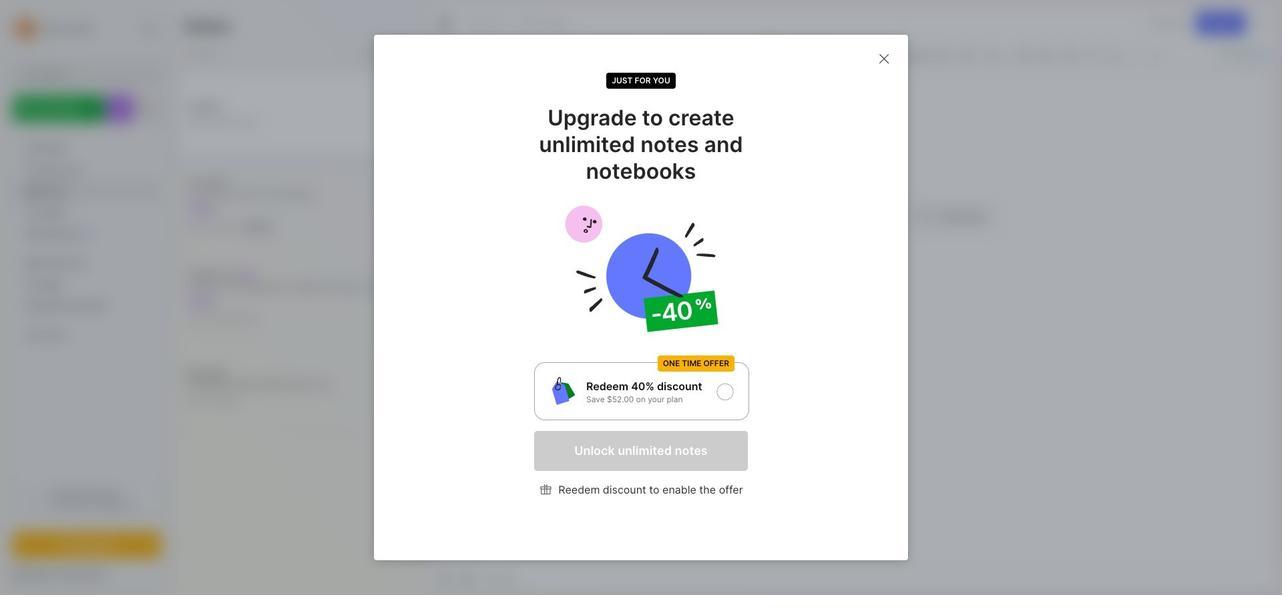 Task type: locate. For each thing, give the bounding box(es) containing it.
highlight image
[[855, 46, 886, 65]]

tree
[[5, 130, 169, 469]]

note window element
[[428, 4, 1278, 592]]

main element
[[0, 0, 174, 596]]

dialog
[[374, 35, 908, 561]]

expand tags image
[[17, 281, 25, 289]]

numbered list image
[[912, 46, 931, 65]]

None search field
[[37, 66, 149, 82]]

indent image
[[1015, 46, 1034, 65]]

insert link image
[[958, 46, 977, 65]]

None checkbox
[[534, 363, 749, 421]]

gift icon image
[[539, 483, 553, 497]]

outdent image
[[1036, 46, 1055, 65]]

alignment image
[[982, 46, 1014, 65]]

strikethrough image
[[1061, 46, 1080, 65]]



Task type: describe. For each thing, give the bounding box(es) containing it.
expand note image
[[438, 15, 454, 31]]

checklist image
[[934, 46, 952, 65]]

none search field inside the "main" "element"
[[37, 66, 149, 82]]

Search text field
[[37, 68, 149, 81]]

bulleted list image
[[891, 46, 910, 65]]

expand notebooks image
[[17, 260, 25, 268]]

subscript image
[[1104, 46, 1123, 65]]

add tag image
[[459, 570, 475, 586]]

add a reminder image
[[437, 570, 453, 586]]

tree inside the "main" "element"
[[5, 130, 169, 469]]

clock illustration image
[[534, 201, 748, 337]]

superscript image
[[1083, 46, 1101, 65]]

Note Editor text field
[[429, 69, 1277, 564]]



Task type: vqa. For each thing, say whether or not it's contained in the screenshot.
Clock Illustration "image"
yes



